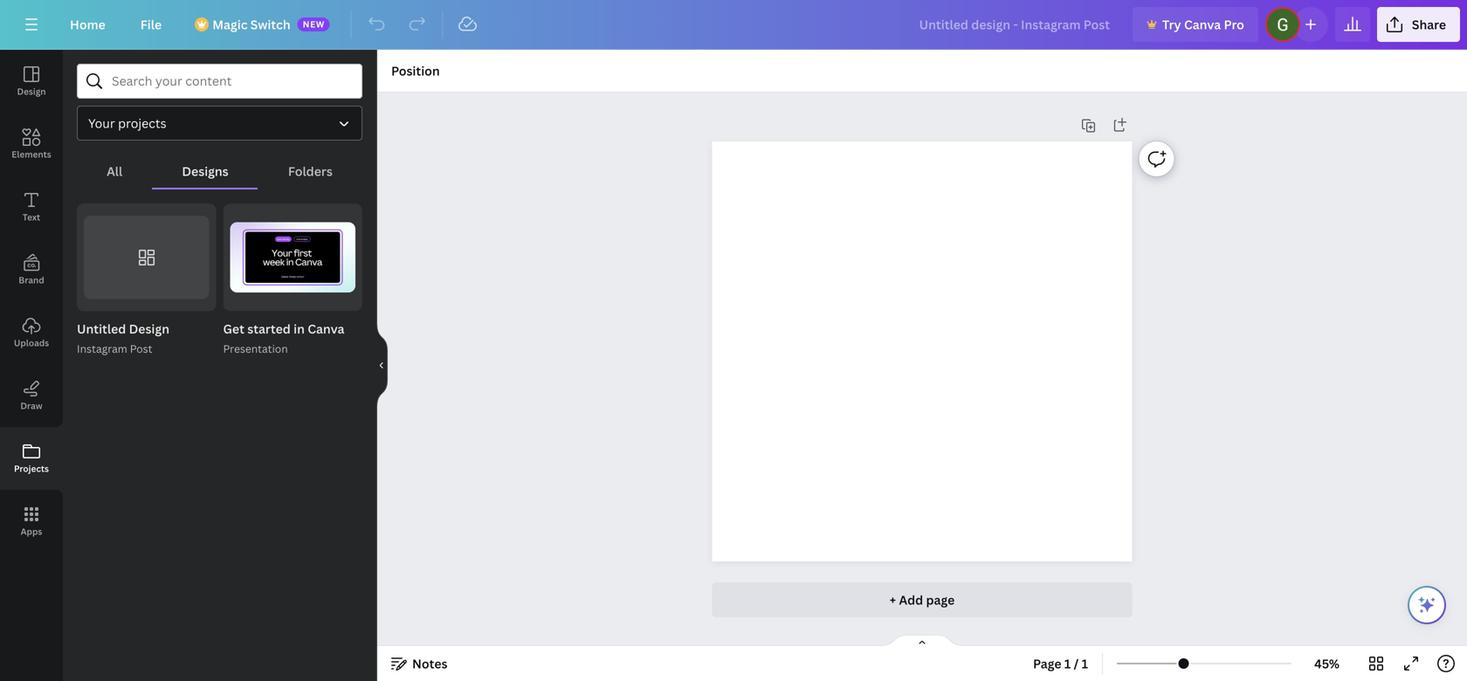 Task type: vqa. For each thing, say whether or not it's contained in the screenshot.
AUDIO,
no



Task type: locate. For each thing, give the bounding box(es) containing it.
magic
[[212, 16, 248, 33]]

1 horizontal spatial canva
[[1184, 16, 1221, 33]]

2 1 from the left
[[1082, 655, 1088, 672]]

uploads button
[[0, 301, 63, 364]]

position
[[391, 62, 440, 79]]

share button
[[1377, 7, 1460, 42]]

get started in canva group
[[223, 203, 362, 358]]

+ add page
[[890, 592, 955, 608]]

1 vertical spatial canva
[[308, 321, 345, 337]]

canva inside button
[[1184, 16, 1221, 33]]

your
[[88, 115, 115, 131]]

your projects
[[88, 115, 167, 131]]

design inside button
[[17, 86, 46, 97]]

draw button
[[0, 364, 63, 427]]

0 horizontal spatial 1
[[1065, 655, 1071, 672]]

folders button
[[258, 155, 362, 188]]

+ add page button
[[712, 583, 1132, 617]]

design
[[17, 86, 46, 97], [129, 321, 169, 337]]

1 horizontal spatial 1
[[1082, 655, 1088, 672]]

0 horizontal spatial group
[[77, 203, 216, 311]]

try canva pro button
[[1133, 7, 1258, 42]]

position button
[[384, 57, 447, 85]]

draw
[[20, 400, 42, 412]]

designs
[[182, 163, 229, 179]]

group up in at top
[[223, 203, 362, 311]]

design up post on the bottom left
[[129, 321, 169, 337]]

45%
[[1315, 655, 1340, 672]]

0 horizontal spatial design
[[17, 86, 46, 97]]

canva
[[1184, 16, 1221, 33], [308, 321, 345, 337]]

page
[[1033, 655, 1062, 672]]

try canva pro
[[1163, 16, 1244, 33]]

0 horizontal spatial canva
[[308, 321, 345, 337]]

canva inside get started in canva presentation
[[308, 321, 345, 337]]

design up elements 'button'
[[17, 86, 46, 97]]

folders
[[288, 163, 333, 179]]

1 right /
[[1082, 655, 1088, 672]]

design button
[[0, 50, 63, 113]]

started
[[247, 321, 291, 337]]

group
[[77, 203, 216, 311], [223, 203, 362, 311]]

designs button
[[152, 155, 258, 188]]

main menu bar
[[0, 0, 1467, 50]]

show pages image
[[880, 634, 964, 648]]

add
[[899, 592, 923, 608]]

0 vertical spatial design
[[17, 86, 46, 97]]

magic switch
[[212, 16, 291, 33]]

home
[[70, 16, 105, 33]]

text button
[[0, 176, 63, 238]]

untitled
[[77, 321, 126, 337]]

brand
[[19, 274, 44, 286]]

page 1 / 1
[[1033, 655, 1088, 672]]

in
[[294, 321, 305, 337]]

canva right in at top
[[308, 321, 345, 337]]

hide image
[[376, 324, 388, 407]]

canva assistant image
[[1417, 595, 1438, 616]]

2 group from the left
[[223, 203, 362, 311]]

1 horizontal spatial group
[[223, 203, 362, 311]]

group up untitled design instagram post
[[77, 203, 216, 311]]

group for started
[[223, 203, 362, 311]]

1 vertical spatial design
[[129, 321, 169, 337]]

1 group from the left
[[77, 203, 216, 311]]

new
[[303, 18, 325, 30]]

1 left /
[[1065, 655, 1071, 672]]

post
[[130, 342, 152, 356]]

canva right the try
[[1184, 16, 1221, 33]]

1 horizontal spatial design
[[129, 321, 169, 337]]

0 vertical spatial canva
[[1184, 16, 1221, 33]]

1
[[1065, 655, 1071, 672], [1082, 655, 1088, 672]]

group for design
[[77, 203, 216, 311]]

untitled design instagram post
[[77, 321, 169, 356]]



Task type: describe. For each thing, give the bounding box(es) containing it.
all button
[[77, 155, 152, 188]]

elements
[[12, 148, 51, 160]]

share
[[1412, 16, 1446, 33]]

file
[[140, 16, 162, 33]]

Select ownership filter button
[[77, 106, 362, 141]]

notes
[[412, 655, 448, 672]]

apps
[[21, 526, 42, 538]]

page
[[926, 592, 955, 608]]

Design title text field
[[905, 7, 1126, 42]]

presentation
[[223, 342, 288, 356]]

home link
[[56, 7, 119, 42]]

pro
[[1224, 16, 1244, 33]]

instagram
[[77, 342, 127, 356]]

switch
[[250, 16, 291, 33]]

projects
[[14, 463, 49, 475]]

1 1 from the left
[[1065, 655, 1071, 672]]

projects button
[[0, 427, 63, 490]]

45% button
[[1299, 650, 1355, 678]]

elements button
[[0, 113, 63, 176]]

untitled design group
[[77, 203, 216, 358]]

apps button
[[0, 490, 63, 553]]

+
[[890, 592, 896, 608]]

uploads
[[14, 337, 49, 349]]

try
[[1163, 16, 1181, 33]]

file button
[[126, 7, 176, 42]]

Search your content search field
[[112, 65, 351, 98]]

get started in canva presentation
[[223, 321, 345, 356]]

all
[[107, 163, 122, 179]]

projects
[[118, 115, 167, 131]]

side panel tab list
[[0, 50, 63, 553]]

design inside untitled design instagram post
[[129, 321, 169, 337]]

brand button
[[0, 238, 63, 301]]

/
[[1074, 655, 1079, 672]]

get
[[223, 321, 244, 337]]

notes button
[[384, 650, 455, 678]]

text
[[23, 211, 40, 223]]



